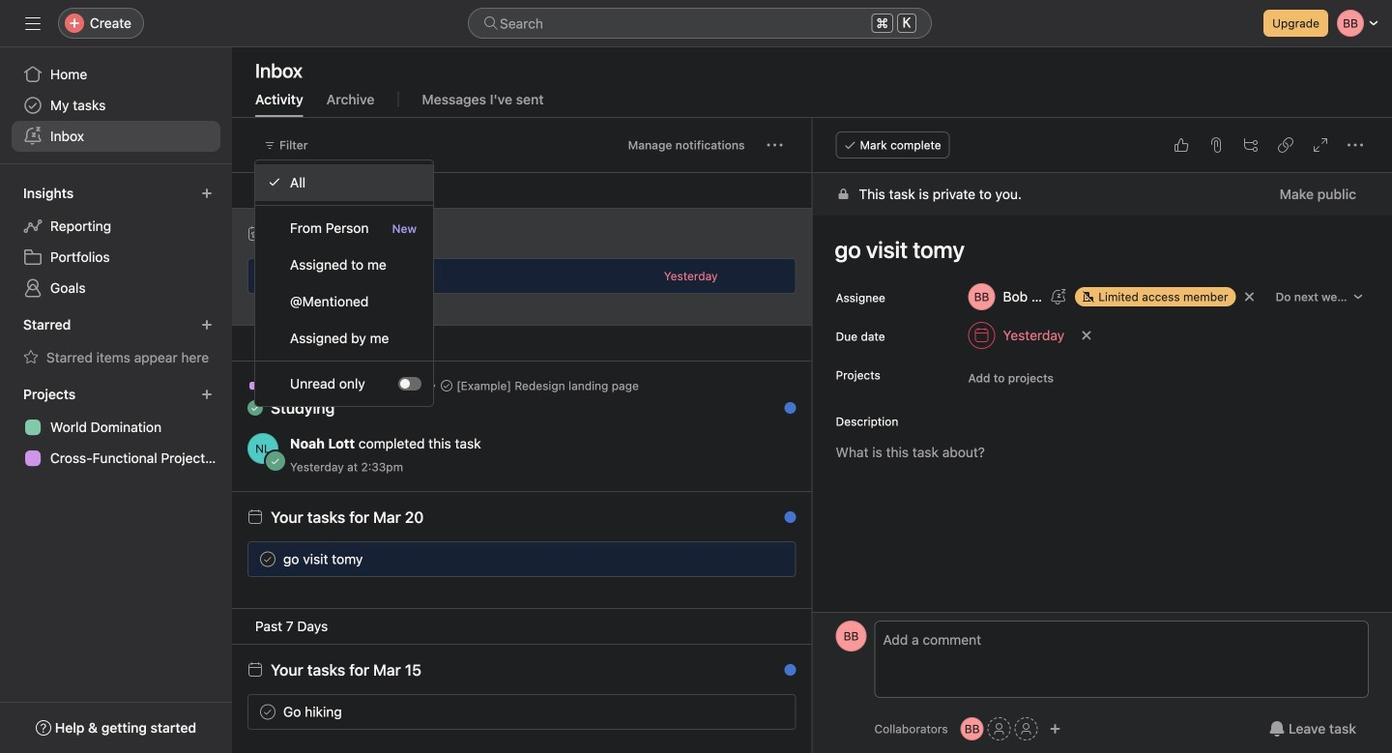 Task type: vqa. For each thing, say whether or not it's contained in the screenshot.
the "Clear due date" image
yes



Task type: describe. For each thing, give the bounding box(es) containing it.
2 0 comments image from the top
[[766, 552, 782, 567]]

1 mark complete checkbox from the top
[[256, 265, 280, 288]]

0 likes. click to like this task image
[[1174, 137, 1190, 153]]

archive notification image
[[775, 667, 791, 683]]

copy task link image
[[1279, 137, 1294, 153]]

3 mark complete checkbox from the top
[[256, 701, 280, 724]]

add or remove collaborators image
[[1050, 723, 1062, 735]]

more actions for this task image
[[1348, 137, 1364, 153]]

your tasks for today, task element
[[271, 225, 414, 243]]

archive notification image
[[775, 515, 791, 530]]

Search tasks, projects, and more text field
[[468, 8, 932, 39]]

new insights image
[[201, 188, 213, 199]]

open user profile image
[[248, 433, 279, 464]]

mark complete image
[[256, 701, 280, 724]]

2 0 likes. click to like this task image from the top
[[736, 552, 751, 567]]

go visit tomy dialog
[[813, 118, 1393, 753]]

global element
[[0, 47, 232, 163]]

attachments: add a file to this task, go visit tomy image
[[1209, 137, 1224, 153]]

mark complete image for 2nd mark complete checkbox from the bottom of the page
[[256, 548, 280, 571]]

your tasks for mar 20, task element
[[271, 508, 424, 527]]

add or remove collaborators image
[[961, 718, 984, 741]]

mark complete image for first mark complete checkbox
[[256, 265, 280, 288]]

insights element
[[0, 176, 232, 308]]

add items to starred image
[[201, 319, 213, 331]]

1 0 likes. click to like this task image from the top
[[736, 268, 751, 284]]

more actions image
[[767, 137, 783, 153]]



Task type: locate. For each thing, give the bounding box(es) containing it.
0 vertical spatial 0 comments image
[[766, 268, 782, 284]]

new project or portfolio image
[[201, 389, 213, 400]]

1 vertical spatial 0 comments image
[[766, 552, 782, 567]]

starred element
[[0, 308, 232, 377]]

clear due date image
[[1081, 330, 1093, 341]]

mark complete checkbox down your tasks for today, task element
[[256, 265, 280, 288]]

0 likes. click to like this task image
[[736, 268, 751, 284], [736, 552, 751, 567]]

2 mark complete image from the top
[[256, 548, 280, 571]]

main content
[[813, 173, 1393, 753]]

open user profile image
[[836, 621, 867, 652]]

remove assignee image
[[1244, 291, 1256, 303]]

2 mark complete checkbox from the top
[[256, 548, 280, 571]]

1 vertical spatial 0 likes. click to like this task image
[[736, 552, 751, 567]]

mark complete checkbox down your tasks for mar 20, task element
[[256, 548, 280, 571]]

1 0 comments image from the top
[[766, 268, 782, 284]]

mark complete image down your tasks for mar 20, task element
[[256, 548, 280, 571]]

0 vertical spatial mark complete image
[[256, 265, 280, 288]]

mark complete checkbox down your tasks for mar 15, task element
[[256, 701, 280, 724]]

0 comments image
[[766, 268, 782, 284], [766, 552, 782, 567]]

1 mark complete image from the top
[[256, 265, 280, 288]]

hide sidebar image
[[25, 15, 41, 31]]

1 vertical spatial mark complete image
[[256, 548, 280, 571]]

Task Name text field
[[823, 227, 1370, 272]]

mark complete image down your tasks for today, task element
[[256, 265, 280, 288]]

full screen image
[[1313, 137, 1329, 153]]

0 vertical spatial mark complete checkbox
[[256, 265, 280, 288]]

None field
[[468, 8, 932, 39]]

add subtask image
[[1244, 137, 1259, 153]]

radio item
[[255, 164, 433, 201]]

projects element
[[0, 377, 232, 478]]

your tasks for mar 15, task element
[[271, 661, 422, 679]]

1 vertical spatial mark complete checkbox
[[256, 548, 280, 571]]

0 vertical spatial 0 likes. click to like this task image
[[736, 268, 751, 284]]

mark complete image
[[256, 265, 280, 288], [256, 548, 280, 571]]

Mark complete checkbox
[[256, 265, 280, 288], [256, 548, 280, 571], [256, 701, 280, 724]]

2 vertical spatial mark complete checkbox
[[256, 701, 280, 724]]



